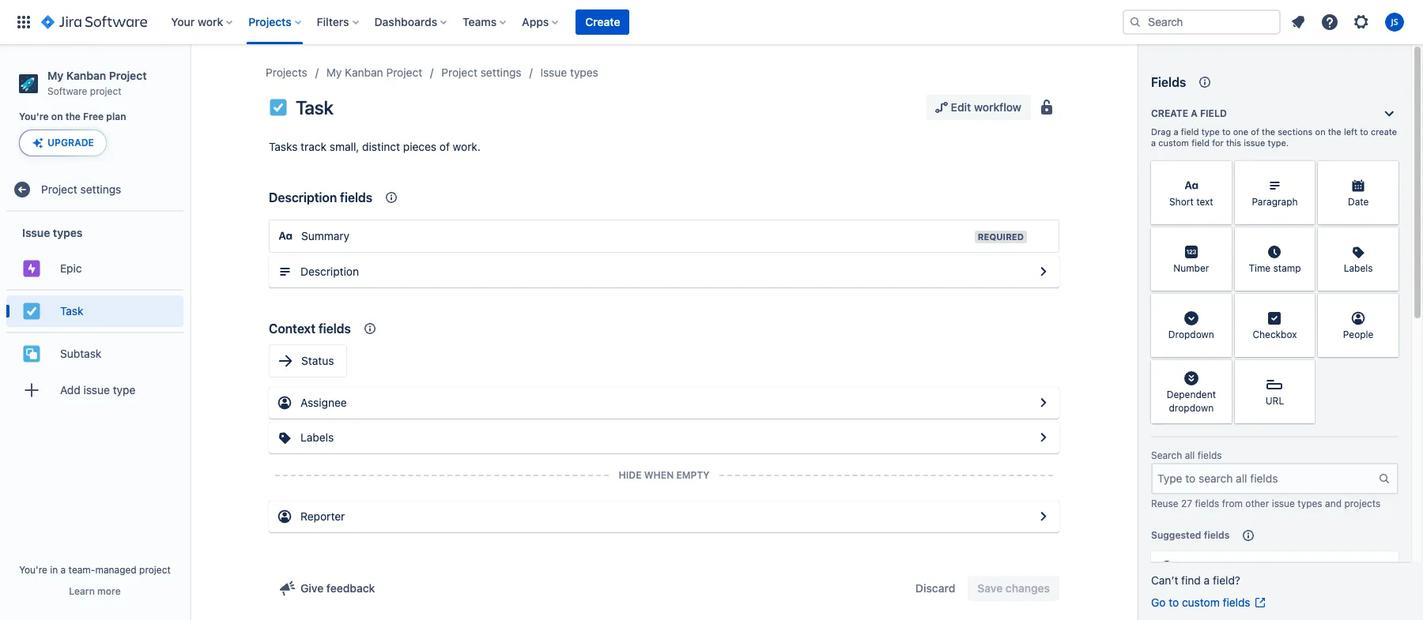 Task type: describe. For each thing, give the bounding box(es) containing it.
1 horizontal spatial issue types
[[541, 66, 599, 79]]

edit workflow
[[951, 100, 1022, 114]]

in
[[50, 565, 58, 577]]

dashboards button
[[370, 9, 453, 35]]

search image
[[1129, 16, 1142, 28]]

field for drag
[[1181, 127, 1199, 137]]

your work
[[171, 15, 223, 28]]

no restrictions image
[[1038, 98, 1057, 117]]

1 vertical spatial project
[[139, 565, 171, 577]]

more information about the context fields image for description fields
[[382, 188, 401, 207]]

apps button
[[517, 9, 565, 35]]

issue inside drag a field type to one of the sections on the left to create a custom field for this issue type.
[[1244, 138, 1266, 148]]

apps
[[522, 15, 549, 28]]

project inside my kanban project software project
[[109, 69, 147, 82]]

reporter button
[[269, 501, 1060, 533]]

a down actual end
[[1204, 574, 1210, 588]]

all
[[1185, 450, 1195, 462]]

0 vertical spatial on
[[51, 111, 63, 123]]

url
[[1266, 396, 1285, 408]]

projects for projects link
[[266, 66, 308, 79]]

tasks
[[269, 140, 298, 153]]

number
[[1174, 263, 1210, 275]]

create button
[[576, 9, 630, 35]]

labels button
[[269, 422, 1060, 454]]

my kanban project software project
[[47, 69, 147, 97]]

give feedback
[[301, 582, 375, 596]]

epic
[[60, 262, 82, 275]]

small,
[[330, 140, 359, 153]]

on inside drag a field type to one of the sections on the left to create a custom field for this issue type.
[[1316, 127, 1326, 137]]

you're for you're on the free plan
[[19, 111, 49, 123]]

discard
[[916, 582, 956, 596]]

type inside drag a field type to one of the sections on the left to create a custom field for this issue type.
[[1202, 127, 1220, 137]]

add
[[60, 384, 80, 397]]

people
[[1344, 329, 1374, 341]]

drag
[[1152, 127, 1172, 137]]

reporter
[[301, 510, 345, 524]]

my for my kanban project
[[326, 66, 342, 79]]

context
[[269, 322, 316, 336]]

2 horizontal spatial to
[[1361, 127, 1369, 137]]

give
[[301, 582, 324, 596]]

labels for open field configuration image within the labels button
[[301, 431, 334, 444]]

1 horizontal spatial settings
[[481, 66, 522, 79]]

can't
[[1152, 574, 1179, 588]]

short text
[[1170, 196, 1214, 208]]

paragraph
[[1252, 196, 1298, 208]]

work
[[198, 15, 223, 28]]

required
[[978, 232, 1024, 242]]

fields left more information about the suggested fields image
[[1204, 530, 1230, 542]]

help image
[[1321, 13, 1340, 32]]

fields right 27
[[1195, 498, 1220, 510]]

filters button
[[312, 9, 365, 35]]

sections
[[1278, 127, 1313, 137]]

settings image
[[1352, 13, 1371, 32]]

go to custom fields
[[1152, 596, 1251, 610]]

this
[[1227, 138, 1242, 148]]

assignee button
[[269, 388, 1060, 419]]

subtask link
[[6, 339, 183, 370]]

suggested fields
[[1152, 530, 1230, 542]]

2 horizontal spatial types
[[1298, 498, 1323, 510]]

Search field
[[1123, 9, 1281, 35]]

0 horizontal spatial the
[[65, 111, 81, 123]]

suggested
[[1152, 530, 1202, 542]]

your work button
[[166, 9, 239, 35]]

0 horizontal spatial settings
[[80, 183, 121, 196]]

fields up summary
[[340, 191, 373, 205]]

filters
[[317, 15, 349, 28]]

add issue type
[[60, 384, 136, 397]]

description for description
[[301, 265, 359, 278]]

from
[[1223, 498, 1243, 510]]

issue type icon image
[[269, 98, 288, 117]]

type inside 'button'
[[113, 384, 136, 397]]

projects button
[[244, 9, 307, 35]]

types for group containing issue types
[[53, 226, 83, 240]]

fields
[[1152, 75, 1187, 89]]

search all fields
[[1152, 450, 1222, 462]]

my kanban project link
[[326, 63, 423, 82]]

add issue type image
[[22, 381, 41, 400]]

your
[[171, 15, 195, 28]]

1 vertical spatial custom
[[1182, 596, 1220, 610]]

search
[[1152, 450, 1183, 462]]

description for description fields
[[269, 191, 337, 205]]

for
[[1213, 138, 1224, 148]]

teams
[[463, 15, 497, 28]]

teams button
[[458, 9, 513, 35]]

2 vertical spatial issue
[[1272, 498, 1295, 510]]

work.
[[453, 140, 481, 153]]

1 horizontal spatial project settings
[[442, 66, 522, 79]]

fields up status
[[319, 322, 351, 336]]

more
[[97, 586, 121, 598]]

field for create
[[1201, 108, 1227, 119]]

your profile and settings image
[[1386, 13, 1405, 32]]

time stamp
[[1249, 263, 1301, 275]]

pieces
[[403, 140, 437, 153]]

one
[[1234, 127, 1249, 137]]

context fields
[[269, 322, 351, 336]]

dropdown
[[1169, 403, 1214, 414]]

field?
[[1213, 574, 1241, 588]]

plan
[[106, 111, 126, 123]]

go
[[1152, 596, 1166, 610]]

time
[[1249, 263, 1271, 275]]

go to custom fields link
[[1152, 596, 1267, 611]]

more information about the context fields image for context fields
[[361, 320, 380, 339]]

fields right all
[[1198, 450, 1222, 462]]

distinct
[[362, 140, 400, 153]]

workflow
[[974, 100, 1022, 114]]

description button
[[269, 256, 1060, 288]]

a down more information about the fields icon
[[1191, 108, 1198, 119]]

a down drag
[[1152, 138, 1156, 148]]

hide
[[619, 470, 642, 482]]

subtask
[[60, 347, 102, 361]]

appswitcher icon image
[[14, 13, 33, 32]]

learn
[[69, 586, 95, 598]]

team-
[[69, 565, 95, 577]]

2 vertical spatial field
[[1192, 138, 1210, 148]]

1 vertical spatial project settings link
[[6, 174, 183, 206]]

my kanban project
[[326, 66, 423, 79]]



Task type: vqa. For each thing, say whether or not it's contained in the screenshot.
date
yes



Task type: locate. For each thing, give the bounding box(es) containing it.
1 vertical spatial more information about the context fields image
[[361, 320, 380, 339]]

0 vertical spatial more information image
[[1379, 163, 1398, 182]]

types up epic
[[53, 226, 83, 240]]

3 more information image from the top
[[1379, 296, 1398, 315]]

1 horizontal spatial my
[[326, 66, 342, 79]]

task link
[[6, 296, 183, 328]]

open field configuration image for assignee
[[1035, 394, 1053, 413]]

you're up upgrade button
[[19, 111, 49, 123]]

epic link
[[6, 253, 183, 285]]

issue inside group
[[22, 226, 50, 240]]

0 horizontal spatial project settings link
[[6, 174, 183, 206]]

1 vertical spatial field
[[1181, 127, 1199, 137]]

when
[[644, 470, 674, 482]]

task inside group
[[60, 304, 83, 318]]

open field configuration image for labels
[[1035, 429, 1053, 448]]

of left the work.
[[440, 140, 450, 153]]

my inside my kanban project link
[[326, 66, 342, 79]]

0 horizontal spatial issue types
[[22, 226, 83, 240]]

issue types down primary element
[[541, 66, 599, 79]]

custom inside drag a field type to one of the sections on the left to create a custom field for this issue type.
[[1159, 138, 1189, 148]]

projects inside dropdown button
[[249, 15, 292, 28]]

banner containing your work
[[0, 0, 1424, 44]]

1 vertical spatial issue types
[[22, 226, 83, 240]]

0 horizontal spatial types
[[53, 226, 83, 240]]

create up issue types link
[[586, 15, 620, 28]]

project down dashboards
[[386, 66, 423, 79]]

a
[[1191, 108, 1198, 119], [1174, 127, 1179, 137], [1152, 138, 1156, 148], [61, 565, 66, 577], [1204, 574, 1210, 588]]

0 vertical spatial create
[[586, 15, 620, 28]]

a right drag
[[1174, 127, 1179, 137]]

0 horizontal spatial my
[[47, 69, 63, 82]]

notifications image
[[1289, 13, 1308, 32]]

group
[[6, 212, 183, 416]]

more information about the fields image
[[1196, 73, 1215, 92]]

types for issue types link
[[570, 66, 599, 79]]

1 vertical spatial you're
[[19, 565, 47, 577]]

0 vertical spatial project
[[90, 85, 122, 97]]

labels up the people
[[1344, 263, 1374, 275]]

project right the managed
[[139, 565, 171, 577]]

the
[[65, 111, 81, 123], [1262, 127, 1276, 137], [1329, 127, 1342, 137]]

1 horizontal spatial types
[[570, 66, 599, 79]]

empty
[[677, 470, 710, 482]]

status
[[301, 354, 334, 368]]

issue types
[[541, 66, 599, 79], [22, 226, 83, 240]]

date
[[1348, 196, 1369, 208]]

track
[[301, 140, 327, 153]]

hide when empty
[[619, 470, 710, 482]]

project settings down teams popup button
[[442, 66, 522, 79]]

0 horizontal spatial project settings
[[41, 183, 121, 196]]

types inside group
[[53, 226, 83, 240]]

0 vertical spatial labels
[[1344, 263, 1374, 275]]

more information image for date
[[1379, 163, 1398, 182]]

0 horizontal spatial more information about the context fields image
[[361, 320, 380, 339]]

0 vertical spatial you're
[[19, 111, 49, 123]]

edit workflow button
[[926, 95, 1031, 120]]

1 horizontal spatial issue
[[1244, 138, 1266, 148]]

issue for issue types link
[[541, 66, 567, 79]]

type.
[[1268, 138, 1289, 148]]

0 vertical spatial project settings link
[[442, 63, 522, 82]]

field left the for
[[1192, 138, 1210, 148]]

create
[[1371, 127, 1398, 137]]

you're
[[19, 111, 49, 123], [19, 565, 47, 577]]

0 vertical spatial more information about the context fields image
[[382, 188, 401, 207]]

task down epic
[[60, 304, 83, 318]]

projects link
[[266, 63, 308, 82]]

0 vertical spatial custom
[[1159, 138, 1189, 148]]

checkbox
[[1253, 329, 1298, 341]]

0 horizontal spatial of
[[440, 140, 450, 153]]

1 vertical spatial settings
[[80, 183, 121, 196]]

kanban
[[345, 66, 383, 79], [66, 69, 106, 82]]

issue inside 'button'
[[83, 384, 110, 397]]

sidebar navigation image
[[172, 63, 207, 95]]

1 horizontal spatial project
[[139, 565, 171, 577]]

project
[[90, 85, 122, 97], [139, 565, 171, 577]]

settings down teams popup button
[[481, 66, 522, 79]]

1 vertical spatial of
[[440, 140, 450, 153]]

1 vertical spatial create
[[1152, 108, 1189, 119]]

to right "left"
[[1361, 127, 1369, 137]]

kanban for my kanban project software project
[[66, 69, 106, 82]]

1 horizontal spatial labels
[[1344, 263, 1374, 275]]

add issue type button
[[6, 375, 183, 407]]

issue
[[541, 66, 567, 79], [22, 226, 50, 240]]

issue down primary element
[[541, 66, 567, 79]]

2 you're from the top
[[19, 565, 47, 577]]

project settings link
[[442, 63, 522, 82], [6, 174, 183, 206]]

create
[[586, 15, 620, 28], [1152, 108, 1189, 119]]

types left and
[[1298, 498, 1323, 510]]

0 horizontal spatial kanban
[[66, 69, 106, 82]]

1 horizontal spatial on
[[1316, 127, 1326, 137]]

software
[[47, 85, 87, 97]]

primary element
[[9, 0, 1123, 44]]

1 vertical spatial open field configuration image
[[1035, 429, 1053, 448]]

1 horizontal spatial project settings link
[[442, 63, 522, 82]]

actual end button
[[1152, 552, 1399, 584]]

0 horizontal spatial type
[[113, 384, 136, 397]]

on up upgrade button
[[51, 111, 63, 123]]

project down upgrade button
[[41, 183, 77, 196]]

reuse
[[1152, 498, 1179, 510]]

1 horizontal spatial issue
[[541, 66, 567, 79]]

0 horizontal spatial on
[[51, 111, 63, 123]]

issue types up epic
[[22, 226, 83, 240]]

issue
[[1244, 138, 1266, 148], [83, 384, 110, 397], [1272, 498, 1295, 510]]

you're on the free plan
[[19, 111, 126, 123]]

my right projects link
[[326, 66, 342, 79]]

my inside my kanban project software project
[[47, 69, 63, 82]]

1 horizontal spatial more information about the context fields image
[[382, 188, 401, 207]]

to up the this
[[1223, 127, 1231, 137]]

more information image for labels
[[1379, 229, 1398, 248]]

0 vertical spatial issue types
[[541, 66, 599, 79]]

type up the for
[[1202, 127, 1220, 137]]

issue right add at the bottom left
[[83, 384, 110, 397]]

0 vertical spatial issue
[[1244, 138, 1266, 148]]

feedback
[[327, 582, 375, 596]]

0 vertical spatial settings
[[481, 66, 522, 79]]

labels down assignee
[[301, 431, 334, 444]]

group containing issue types
[[6, 212, 183, 416]]

0 horizontal spatial task
[[60, 304, 83, 318]]

the left "left"
[[1329, 127, 1342, 137]]

0 vertical spatial issue
[[541, 66, 567, 79]]

project down teams
[[442, 66, 478, 79]]

project settings link down teams popup button
[[442, 63, 522, 82]]

task
[[296, 96, 333, 119], [60, 304, 83, 318]]

labels
[[1344, 263, 1374, 275], [301, 431, 334, 444]]

projects up projects link
[[249, 15, 292, 28]]

to
[[1223, 127, 1231, 137], [1361, 127, 1369, 137], [1169, 596, 1179, 610]]

actual
[[1183, 561, 1215, 574]]

dropdown
[[1169, 329, 1215, 341]]

create for create
[[586, 15, 620, 28]]

1 vertical spatial on
[[1316, 127, 1326, 137]]

more information image
[[1379, 163, 1398, 182], [1379, 229, 1398, 248], [1379, 296, 1398, 315]]

1 horizontal spatial kanban
[[345, 66, 383, 79]]

0 horizontal spatial to
[[1169, 596, 1179, 610]]

on right 'sections'
[[1316, 127, 1326, 137]]

1 vertical spatial issue
[[22, 226, 50, 240]]

0 vertical spatial types
[[570, 66, 599, 79]]

types inside issue types link
[[570, 66, 599, 79]]

description up summary
[[269, 191, 337, 205]]

learn more button
[[69, 586, 121, 599]]

of inside drag a field type to one of the sections on the left to create a custom field for this issue type.
[[1251, 127, 1260, 137]]

my
[[326, 66, 342, 79], [47, 69, 63, 82]]

0 vertical spatial field
[[1201, 108, 1227, 119]]

settings down upgrade on the left of the page
[[80, 183, 121, 196]]

custom down drag
[[1159, 138, 1189, 148]]

upgrade button
[[20, 131, 106, 156]]

0 vertical spatial project settings
[[442, 66, 522, 79]]

kanban down filters popup button
[[345, 66, 383, 79]]

1 horizontal spatial create
[[1152, 108, 1189, 119]]

0 vertical spatial description
[[269, 191, 337, 205]]

issue types link
[[541, 63, 599, 82]]

field down the create a field
[[1181, 127, 1199, 137]]

description down summary
[[301, 265, 359, 278]]

assignee
[[301, 396, 347, 410]]

stamp
[[1274, 263, 1301, 275]]

upgrade
[[47, 137, 94, 149]]

issue for group containing issue types
[[22, 226, 50, 240]]

1 more information image from the top
[[1379, 163, 1398, 182]]

projects for projects dropdown button
[[249, 15, 292, 28]]

1 vertical spatial types
[[53, 226, 83, 240]]

1 vertical spatial issue
[[83, 384, 110, 397]]

more information image for people
[[1379, 296, 1398, 315]]

0 vertical spatial open field configuration image
[[1035, 394, 1053, 413]]

learn more
[[69, 586, 121, 598]]

types down primary element
[[570, 66, 599, 79]]

reuse 27 fields from other issue types and projects
[[1152, 498, 1381, 510]]

1 horizontal spatial the
[[1262, 127, 1276, 137]]

project up plan
[[90, 85, 122, 97]]

fields left this link will be opened in a new tab image
[[1223, 596, 1251, 610]]

this link will be opened in a new tab image
[[1254, 597, 1267, 610]]

drag a field type to one of the sections on the left to create a custom field for this issue type.
[[1152, 127, 1398, 148]]

task right issue type icon
[[296, 96, 333, 119]]

0 horizontal spatial labels
[[301, 431, 334, 444]]

edit
[[951, 100, 971, 114]]

2 open field configuration image from the top
[[1035, 429, 1053, 448]]

kanban inside my kanban project software project
[[66, 69, 106, 82]]

project settings link down upgrade on the left of the page
[[6, 174, 183, 206]]

0 horizontal spatial issue
[[83, 384, 110, 397]]

Type to search all fields text field
[[1153, 465, 1379, 494]]

description
[[269, 191, 337, 205], [301, 265, 359, 278]]

0 vertical spatial of
[[1251, 127, 1260, 137]]

to right go
[[1169, 596, 1179, 610]]

0 horizontal spatial create
[[586, 15, 620, 28]]

1 horizontal spatial type
[[1202, 127, 1220, 137]]

open field configuration image inside assignee button
[[1035, 394, 1053, 413]]

create inside create button
[[586, 15, 620, 28]]

custom down can't find a field?
[[1182, 596, 1220, 610]]

kanban inside my kanban project link
[[345, 66, 383, 79]]

and
[[1326, 498, 1342, 510]]

find
[[1182, 574, 1201, 588]]

managed
[[95, 565, 137, 577]]

project
[[386, 66, 423, 79], [442, 66, 478, 79], [109, 69, 147, 82], [41, 183, 77, 196]]

my up software
[[47, 69, 63, 82]]

kanban up software
[[66, 69, 106, 82]]

a right in
[[61, 565, 66, 577]]

settings
[[481, 66, 522, 79], [80, 183, 121, 196]]

can't find a field?
[[1152, 574, 1241, 588]]

more information about the context fields image
[[382, 188, 401, 207], [361, 320, 380, 339]]

text
[[1197, 196, 1214, 208]]

2 vertical spatial more information image
[[1379, 296, 1398, 315]]

2 vertical spatial types
[[1298, 498, 1323, 510]]

task group
[[6, 290, 183, 332]]

1 vertical spatial type
[[113, 384, 136, 397]]

1 horizontal spatial to
[[1223, 127, 1231, 137]]

0 horizontal spatial project
[[90, 85, 122, 97]]

you're left in
[[19, 565, 47, 577]]

on
[[51, 111, 63, 123], [1316, 127, 1326, 137]]

give feedback button
[[269, 577, 385, 602]]

projects
[[1345, 498, 1381, 510]]

2 horizontal spatial the
[[1329, 127, 1342, 137]]

0 vertical spatial type
[[1202, 127, 1220, 137]]

issue up epic link
[[22, 226, 50, 240]]

labels inside button
[[301, 431, 334, 444]]

type down subtask link
[[113, 384, 136, 397]]

open field configuration image inside the reporter "button"
[[1035, 508, 1053, 527]]

project up plan
[[109, 69, 147, 82]]

dashboards
[[375, 15, 437, 28]]

0 vertical spatial task
[[296, 96, 333, 119]]

2 vertical spatial open field configuration image
[[1035, 508, 1053, 527]]

description fields
[[269, 191, 373, 205]]

2 more information image from the top
[[1379, 229, 1398, 248]]

banner
[[0, 0, 1424, 44]]

1 horizontal spatial of
[[1251, 127, 1260, 137]]

issue right "other"
[[1272, 498, 1295, 510]]

of
[[1251, 127, 1260, 137], [440, 140, 450, 153]]

open field configuration image inside labels button
[[1035, 429, 1053, 448]]

more information about the context fields image down distinct at the top left of the page
[[382, 188, 401, 207]]

1 vertical spatial description
[[301, 265, 359, 278]]

left
[[1344, 127, 1358, 137]]

1 vertical spatial task
[[60, 304, 83, 318]]

0 horizontal spatial issue
[[22, 226, 50, 240]]

1 open field configuration image from the top
[[1035, 394, 1053, 413]]

3 open field configuration image from the top
[[1035, 508, 1053, 527]]

you're for you're in a team-managed project
[[19, 565, 47, 577]]

open field configuration image
[[1035, 394, 1053, 413], [1035, 429, 1053, 448], [1035, 508, 1053, 527]]

type
[[1202, 127, 1220, 137], [113, 384, 136, 397]]

create for create a field
[[1152, 108, 1189, 119]]

project inside my kanban project software project
[[90, 85, 122, 97]]

issue down one
[[1244, 138, 1266, 148]]

1 vertical spatial projects
[[266, 66, 308, 79]]

1 vertical spatial more information image
[[1379, 229, 1398, 248]]

project settings
[[442, 66, 522, 79], [41, 183, 121, 196]]

create up drag
[[1152, 108, 1189, 119]]

2 horizontal spatial issue
[[1272, 498, 1295, 510]]

other
[[1246, 498, 1270, 510]]

1 vertical spatial labels
[[301, 431, 334, 444]]

end
[[1218, 561, 1238, 574]]

jira software image
[[41, 13, 147, 32], [41, 13, 147, 32]]

of right one
[[1251, 127, 1260, 137]]

projects
[[249, 15, 292, 28], [266, 66, 308, 79]]

1 vertical spatial project settings
[[41, 183, 121, 196]]

my for my kanban project software project
[[47, 69, 63, 82]]

description inside button
[[301, 265, 359, 278]]

kanban for my kanban project
[[345, 66, 383, 79]]

open field configuration image
[[1035, 263, 1053, 282]]

projects up issue type icon
[[266, 66, 308, 79]]

field up the for
[[1201, 108, 1227, 119]]

create a field
[[1152, 108, 1227, 119]]

open field configuration image for reporter
[[1035, 508, 1053, 527]]

summary
[[301, 229, 350, 243]]

1 you're from the top
[[19, 111, 49, 123]]

more information about the context fields image right context fields
[[361, 320, 380, 339]]

the left free on the top left
[[65, 111, 81, 123]]

project settings down upgrade on the left of the page
[[41, 183, 121, 196]]

0 vertical spatial projects
[[249, 15, 292, 28]]

more information about the suggested fields image
[[1240, 527, 1259, 546]]

labels for labels more information image
[[1344, 263, 1374, 275]]

the up 'type.'
[[1262, 127, 1276, 137]]

tasks track small, distinct pieces of work.
[[269, 140, 481, 153]]

you're in a team-managed project
[[19, 565, 171, 577]]

1 horizontal spatial task
[[296, 96, 333, 119]]



